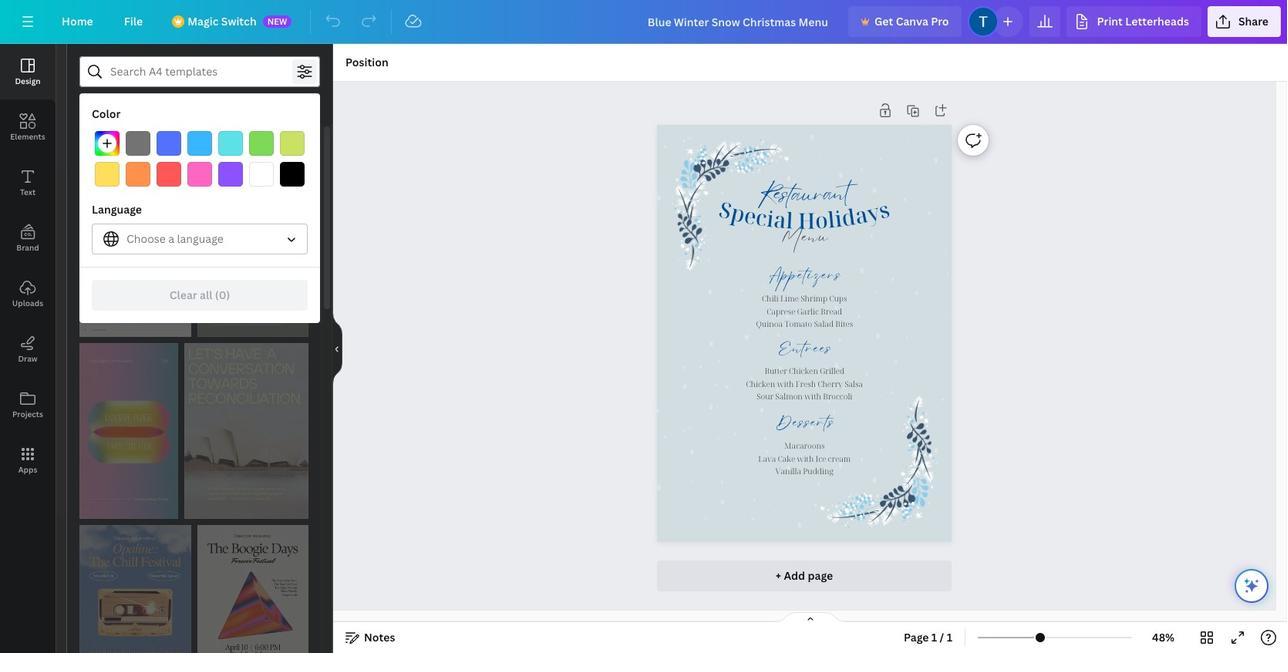 Task type: describe. For each thing, give the bounding box(es) containing it.
cherry
[[818, 379, 843, 389]]

color
[[92, 106, 121, 121]]

home
[[62, 14, 93, 29]]

bites
[[835, 319, 853, 329]]

black image
[[280, 162, 305, 187]]

2 1 from the left
[[947, 630, 953, 645]]

apps
[[18, 464, 37, 475]]

48% button
[[1139, 626, 1189, 650]]

cream
[[828, 453, 851, 464]]

Language button
[[92, 224, 308, 255]]

t
[[846, 190, 854, 219]]

share
[[1239, 14, 1269, 29]]

print letterheads
[[1097, 14, 1189, 29]]

p
[[728, 197, 748, 229]]

a inside h o l i d a y s
[[852, 199, 870, 231]]

page
[[808, 568, 833, 583]]

Design title text field
[[635, 6, 842, 37]]

l inside s p e c i a l
[[786, 205, 794, 235]]

page
[[904, 630, 929, 645]]

a u r a n t
[[792, 190, 854, 222]]

winter
[[168, 144, 203, 159]]

elements
[[10, 131, 45, 142]]

canva assistant image
[[1243, 577, 1261, 595]]

Grass green button
[[249, 131, 274, 156]]

turquoise blue image
[[218, 131, 243, 156]]

winter button
[[158, 137, 213, 167]]

pro
[[931, 14, 949, 29]]

Yellow button
[[95, 162, 120, 187]]

royal blue image
[[157, 131, 181, 156]]

print letterheads button
[[1066, 6, 1202, 37]]

chili lime shrimp cups caprese garlic bread quinoa tomato salad bites
[[756, 293, 853, 329]]

yellow image
[[95, 162, 120, 187]]

purple image
[[218, 162, 243, 187]]

christmas button
[[79, 137, 152, 167]]

blue button
[[272, 137, 315, 167]]

templates
[[118, 100, 172, 115]]

get canva pro
[[875, 14, 949, 29]]

lava
[[758, 453, 776, 464]]

food button
[[219, 137, 265, 167]]

apps button
[[0, 433, 56, 488]]

design
[[15, 76, 41, 86]]

notes
[[364, 630, 395, 645]]

draw button
[[0, 322, 56, 377]]

brand
[[16, 242, 39, 253]]

menu
[[781, 236, 829, 257]]

+ add page
[[776, 568, 833, 583]]

+ add page button
[[657, 561, 952, 592]]

(0)
[[215, 288, 230, 302]]

position button
[[339, 50, 395, 75]]

o
[[815, 205, 829, 235]]

switch
[[221, 14, 257, 29]]

clear
[[169, 288, 197, 302]]

a inside button
[[168, 231, 174, 246]]

sky blue gold white 80s aesthetic music portrait trending portrait poster image
[[79, 525, 191, 653]]

add
[[784, 568, 805, 583]]

hide image
[[332, 312, 342, 386]]

i inside s p e c i a l
[[765, 204, 776, 234]]

vanilla
[[775, 466, 801, 477]]

grass green image
[[249, 131, 274, 156]]

lime
[[780, 293, 799, 304]]

text button
[[0, 155, 56, 211]]

Purple button
[[218, 162, 243, 187]]

r
[[814, 193, 825, 222]]

print
[[1097, 14, 1123, 29]]

salsa
[[845, 379, 863, 389]]

s
[[875, 194, 893, 225]]

Black button
[[280, 162, 305, 187]]

Search A4 templates search field
[[110, 57, 289, 86]]

jan 26 cultural appreciation poster in light yellow light blue photocentric style image
[[184, 343, 309, 519]]

shrimp
[[801, 293, 828, 304]]

+
[[776, 568, 781, 583]]

sour
[[757, 391, 773, 402]]

c
[[754, 202, 769, 233]]

blue
[[282, 144, 305, 159]]

u
[[803, 194, 815, 222]]

cups
[[829, 293, 847, 304]]

with inside desserts macaroons lava cake with ice cream vanilla pudding
[[797, 453, 814, 464]]

get canva pro button
[[848, 6, 962, 37]]

canva
[[896, 14, 929, 29]]

templates button
[[79, 93, 211, 123]]

salad
[[814, 319, 834, 329]]



Task type: vqa. For each thing, say whether or not it's contained in the screenshot.


Task type: locate. For each thing, give the bounding box(es) containing it.
coral red image
[[157, 162, 181, 187]]

i right e
[[765, 204, 776, 234]]

1 horizontal spatial l
[[827, 204, 836, 234]]

choose
[[127, 231, 166, 246]]

bread
[[821, 306, 842, 317]]

/
[[940, 630, 944, 645]]

#737373 image
[[126, 131, 150, 156], [126, 131, 150, 156]]

coral red image
[[157, 162, 181, 187]]

letterheads
[[1126, 14, 1189, 29]]

0 vertical spatial chicken
[[789, 366, 818, 377]]

show pages image
[[773, 612, 847, 624]]

quinoa
[[756, 319, 783, 329]]

language
[[177, 231, 224, 246]]

clear all (0) button
[[92, 280, 308, 311]]

garlic
[[797, 306, 819, 317]]

brand button
[[0, 211, 56, 266]]

l inside h o l i d a y s
[[827, 204, 836, 234]]

broccoli
[[823, 391, 852, 402]]

Pink button
[[187, 162, 212, 187]]

cream black refined luxe elegant article page a4 document group
[[79, 180, 191, 337]]

i right o
[[833, 204, 844, 234]]

grass green image
[[249, 131, 274, 156]]

1 left /
[[932, 630, 937, 645]]

1 vertical spatial with
[[804, 391, 821, 402]]

with
[[777, 379, 794, 389], [804, 391, 821, 402], [797, 453, 814, 464]]

butter
[[765, 366, 787, 377]]

d
[[840, 202, 857, 233]]

Royal blue button
[[157, 131, 181, 156]]

entrees
[[778, 347, 832, 366]]

1 i from the left
[[765, 204, 776, 234]]

pudding
[[803, 466, 834, 477]]

text
[[20, 187, 36, 197]]

tomato
[[785, 319, 812, 329]]

all
[[200, 288, 212, 302]]

appetizers
[[769, 275, 842, 293]]

with down fresh
[[804, 391, 821, 402]]

pink image
[[187, 162, 212, 187], [187, 162, 212, 187]]

projects
[[12, 409, 43, 420]]

1 horizontal spatial 1
[[947, 630, 953, 645]]

lime image
[[280, 131, 305, 156]]

48%
[[1152, 630, 1175, 645]]

side panel tab list
[[0, 44, 56, 488]]

Orange button
[[126, 162, 150, 187]]

entrees butter chicken grilled chicken with fresh cherry salsa sour salmon with broccoli
[[746, 347, 863, 402]]

elements button
[[0, 100, 56, 155]]

choose a language
[[127, 231, 224, 246]]

with up the salmon
[[777, 379, 794, 389]]

#737373 button
[[126, 131, 150, 156]]

a inside s p e c i a l
[[773, 204, 788, 235]]

file
[[124, 14, 143, 29]]

grilled
[[820, 366, 845, 377]]

desserts
[[776, 422, 835, 440]]

orange image
[[126, 162, 150, 187], [126, 162, 150, 187]]

uploads
[[12, 298, 43, 309]]

chicken
[[789, 366, 818, 377], [746, 379, 775, 389]]

i inside h o l i d a y s
[[833, 204, 844, 234]]

color option group
[[92, 128, 308, 190]]

1 vertical spatial chicken
[[746, 379, 775, 389]]

magic
[[188, 14, 219, 29]]

file button
[[112, 6, 155, 37]]

l
[[827, 204, 836, 234], [786, 205, 794, 235]]

chicken up fresh
[[789, 366, 818, 377]]

salmon
[[775, 391, 803, 402]]

royal blue image
[[157, 131, 181, 156]]

s
[[716, 194, 736, 226]]

get
[[875, 14, 893, 29]]

fresh
[[796, 379, 816, 389]]

1 1 from the left
[[932, 630, 937, 645]]

chili
[[762, 293, 779, 304]]

design button
[[0, 44, 56, 100]]

restaurant business plan in green white minimal corporate style group
[[197, 180, 309, 337]]

y
[[864, 197, 883, 228]]

Lime button
[[280, 131, 305, 156]]

food
[[229, 144, 255, 159]]

main menu bar
[[0, 0, 1287, 44]]

projects button
[[0, 377, 56, 433]]

1 right /
[[947, 630, 953, 645]]

white image
[[249, 162, 274, 187], [249, 162, 274, 187]]

1 horizontal spatial chicken
[[789, 366, 818, 377]]

purple image
[[218, 162, 243, 187]]

White button
[[249, 162, 274, 187]]

1 horizontal spatial i
[[833, 204, 844, 234]]

l left h in the right top of the page
[[786, 205, 794, 235]]

e
[[742, 200, 759, 231]]

n
[[834, 191, 849, 221]]

position
[[346, 55, 389, 69]]

home link
[[49, 6, 105, 37]]

2 vertical spatial with
[[797, 453, 814, 464]]

i
[[765, 204, 776, 234], [833, 204, 844, 234]]

caprese
[[767, 306, 795, 317]]

yellow image
[[95, 162, 120, 187]]

2 i from the left
[[833, 204, 844, 234]]

s p e c i a l
[[716, 194, 794, 235]]

notes button
[[339, 626, 401, 650]]

l right r
[[827, 204, 836, 234]]

cake
[[778, 453, 795, 464]]

with down macaroons
[[797, 453, 814, 464]]

desserts macaroons lava cake with ice cream vanilla pudding
[[758, 422, 851, 477]]

Coral red button
[[157, 162, 181, 187]]

h
[[798, 206, 816, 235]]

0 horizontal spatial i
[[765, 204, 776, 234]]

0 vertical spatial with
[[777, 379, 794, 389]]

0 horizontal spatial l
[[786, 205, 794, 235]]

draw
[[18, 353, 37, 364]]

light blue image
[[187, 131, 212, 156]]

0 horizontal spatial 1
[[932, 630, 937, 645]]

a
[[824, 192, 837, 222], [792, 193, 803, 222], [852, 199, 870, 231], [773, 204, 788, 235], [168, 231, 174, 246]]

h o l i d a y s
[[798, 194, 893, 235]]

chicken up sour
[[746, 379, 775, 389]]

Turquoise blue button
[[218, 131, 243, 156]]

0 horizontal spatial chicken
[[746, 379, 775, 389]]

clear all (0)
[[169, 288, 230, 302]]

black image
[[280, 162, 305, 187]]

turquoise blue image
[[218, 131, 243, 156]]

ivory red pink 80s aesthetic music portrait trending poster image
[[197, 525, 309, 653]]

lime image
[[280, 131, 305, 156]]

Light blue button
[[187, 131, 212, 156]]

magic switch
[[188, 14, 257, 29]]

light blue image
[[187, 131, 212, 156]]

gold turquoise pink tactile psychedelic peaceful awareness quotes square psychedelic instagram story image
[[79, 343, 178, 519]]

1
[[932, 630, 937, 645], [947, 630, 953, 645]]

language
[[92, 202, 142, 217]]

share button
[[1208, 6, 1281, 37]]

uploads button
[[0, 266, 56, 322]]

add a new color image
[[95, 131, 120, 156], [95, 131, 120, 156]]

page 1 / 1
[[904, 630, 953, 645]]



